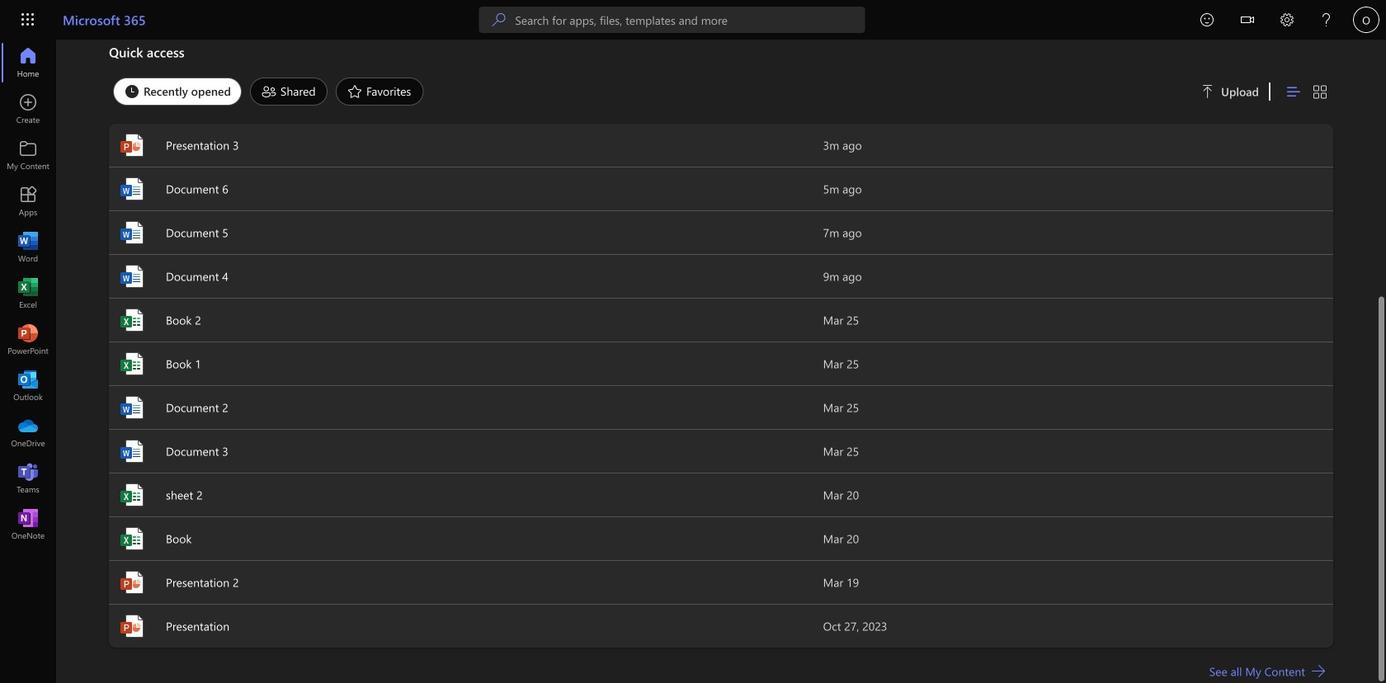 Task type: vqa. For each thing, say whether or not it's contained in the screenshot.
main content
no



Task type: describe. For each thing, give the bounding box(es) containing it.
powerpoint image for name presentation 2 cell
[[119, 569, 145, 596]]

name book cell
[[109, 526, 823, 552]]

powerpoint image
[[119, 613, 145, 639]]

name document 2 cell
[[109, 394, 823, 421]]

recently opened element
[[113, 78, 242, 106]]

my content image
[[20, 147, 36, 163]]

name sheet 2 cell
[[109, 482, 823, 508]]

0 vertical spatial excel image
[[20, 285, 36, 302]]

Search box. Suggestions appear as you type. search field
[[515, 7, 865, 33]]

excel image for the name book 1 cell
[[119, 351, 145, 377]]

word image for name document 6 "cell"
[[119, 176, 145, 202]]

create image
[[20, 101, 36, 117]]

home image
[[20, 54, 36, 71]]

name document 5 cell
[[109, 219, 823, 246]]

name presentation 2 cell
[[109, 569, 823, 596]]

outlook image
[[20, 378, 36, 394]]



Task type: locate. For each thing, give the bounding box(es) containing it.
2 vertical spatial excel image
[[119, 351, 145, 377]]

2 excel image from the top
[[119, 526, 145, 552]]

name document 4 cell
[[109, 263, 823, 290]]

name book 1 cell
[[109, 351, 823, 377]]

name document 3 cell
[[109, 438, 823, 465]]

application
[[0, 0, 1386, 683]]

powerpoint image for name presentation 3 cell
[[119, 132, 145, 158]]

excel image for name sheet 2 cell
[[119, 482, 145, 508]]

banner
[[0, 0, 1386, 42]]

1 excel image from the top
[[119, 482, 145, 508]]

teams image
[[20, 470, 36, 487]]

apps image
[[20, 193, 36, 210]]

shared element
[[250, 78, 328, 106]]

1 word image from the top
[[119, 176, 145, 202]]

0 vertical spatial word image
[[119, 176, 145, 202]]

excel image
[[119, 482, 145, 508], [119, 526, 145, 552]]

1 vertical spatial powerpoint image
[[20, 332, 36, 348]]

word image
[[119, 176, 145, 202], [119, 263, 145, 290]]

1 vertical spatial excel image
[[119, 526, 145, 552]]

powerpoint image down recently opened element
[[119, 132, 145, 158]]

name presentation cell
[[109, 613, 823, 639]]

word image for name document 3 cell
[[119, 438, 145, 465]]

3 tab from the left
[[332, 78, 428, 106]]

tab
[[109, 78, 246, 106], [246, 78, 332, 106], [332, 78, 428, 106]]

word image for "name document 4" cell
[[119, 263, 145, 290]]

excel image for name book 2 'cell'
[[119, 307, 145, 333]]

1 vertical spatial excel image
[[119, 307, 145, 333]]

0 vertical spatial excel image
[[119, 482, 145, 508]]

1 vertical spatial word image
[[119, 263, 145, 290]]

powerpoint image up outlook image
[[20, 332, 36, 348]]

o image
[[1353, 7, 1380, 33]]

excel image
[[20, 285, 36, 302], [119, 307, 145, 333], [119, 351, 145, 377]]

name book 2 cell
[[109, 307, 823, 333]]

powerpoint image
[[119, 132, 145, 158], [20, 332, 36, 348], [119, 569, 145, 596]]

name document 6 cell
[[109, 176, 823, 202]]

tab list
[[109, 73, 1182, 110]]

2 tab from the left
[[246, 78, 332, 106]]

2 vertical spatial powerpoint image
[[119, 569, 145, 596]]

1 tab from the left
[[109, 78, 246, 106]]

word image for name document 5 cell
[[119, 219, 145, 246]]

2 word image from the top
[[119, 263, 145, 290]]

word image for the name document 2 cell
[[119, 394, 145, 421]]

powerpoint image up powerpoint image
[[119, 569, 145, 596]]

name presentation 3 cell
[[109, 132, 823, 158]]

onedrive image
[[20, 424, 36, 441]]

excel image for name book cell
[[119, 526, 145, 552]]

onenote image
[[20, 517, 36, 533]]

favorites element
[[336, 78, 424, 106]]

navigation
[[0, 40, 56, 548]]

word image
[[119, 219, 145, 246], [20, 239, 36, 256], [119, 394, 145, 421], [119, 438, 145, 465]]

None search field
[[479, 7, 865, 33]]

0 vertical spatial powerpoint image
[[119, 132, 145, 158]]



